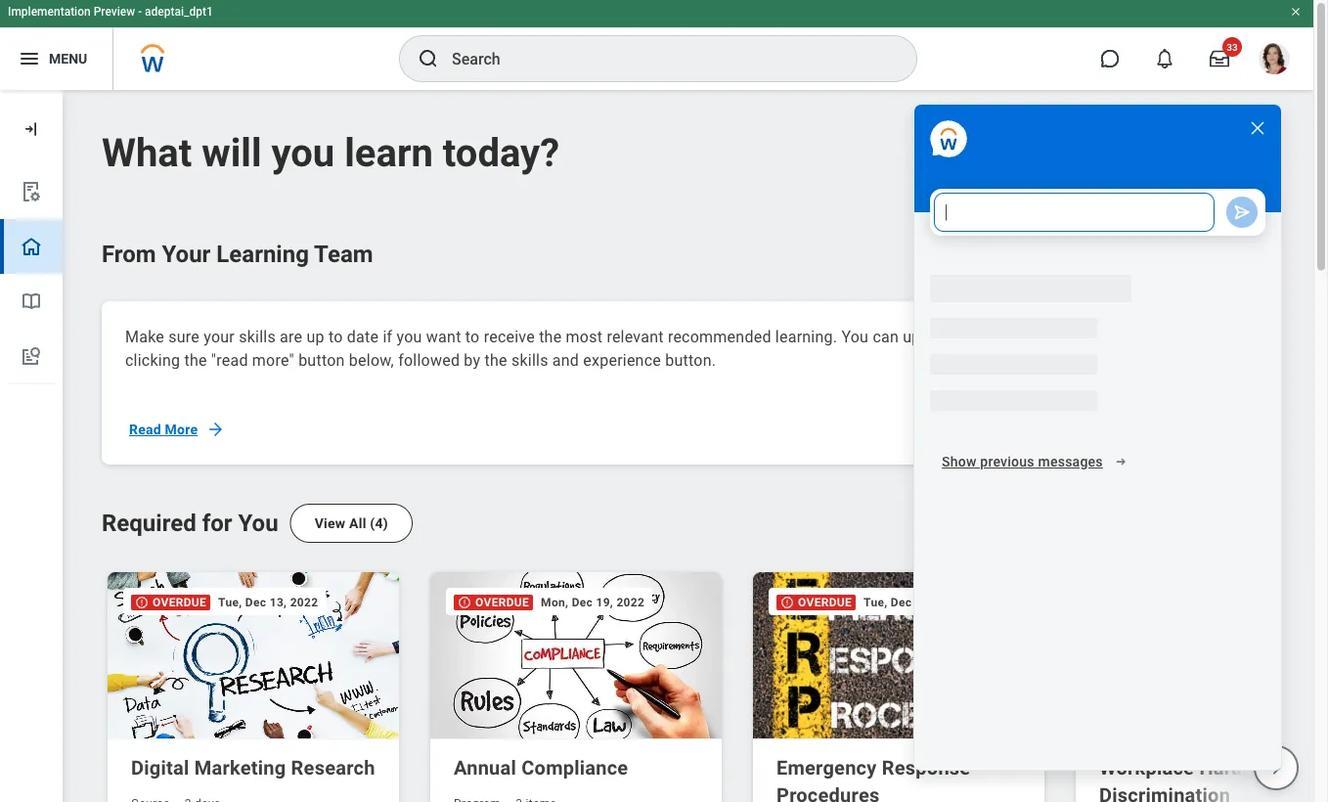 Task type: describe. For each thing, give the bounding box(es) containing it.
2022 for compliance
[[617, 595, 645, 609]]

want
[[426, 327, 461, 346]]

implementation preview -   adeptai_dpt1
[[8, 5, 213, 19]]

adeptai_dpt1
[[145, 5, 213, 19]]

workplace harassment & discrimination image
[[1076, 572, 1329, 740]]

clicking
[[125, 351, 180, 369]]

compliance
[[522, 756, 629, 779]]

fri,
[[1187, 595, 1205, 609]]

justify image
[[18, 47, 41, 70]]

chevron right image
[[1268, 759, 1286, 777]]

fri, sep 15, 2023
[[1187, 595, 1281, 609]]

close environment banner image
[[1291, 6, 1302, 18]]

mon,
[[541, 595, 569, 609]]

3 overdue from the left
[[798, 596, 852, 609]]

date
[[347, 327, 379, 346]]

1 your from the left
[[204, 327, 235, 346]]

up
[[307, 327, 325, 346]]

3 exclamation circle image from the left
[[781, 596, 795, 609]]

digital marketing research
[[131, 756, 375, 779]]

tue, dec 13, 2022
[[218, 595, 318, 609]]

from your learning team
[[102, 240, 373, 268]]

20,
[[916, 595, 933, 609]]

read more
[[129, 422, 198, 438]]

dec for marketing
[[245, 595, 267, 609]]

make sure your skills are up to date if you want to receive the most relevant recommended learning. you can update your skills by clicking the "read more" button below, followed by the skills and experience button.
[[125, 327, 1050, 369]]

15,
[[1232, 595, 1250, 609]]

response
[[882, 756, 971, 779]]

menu banner
[[0, 0, 1314, 90]]

show previous messages
[[942, 454, 1104, 470]]

list for chevron right icon
[[102, 567, 1329, 802]]

tue, for tue, dec 13, 2022
[[218, 595, 242, 609]]

most
[[566, 327, 603, 346]]

overdue for digital
[[153, 596, 207, 609]]

for
[[202, 509, 232, 537]]

today?
[[443, 130, 560, 176]]

view all (4)
[[315, 515, 388, 532]]

and
[[553, 351, 579, 369]]

menu
[[49, 51, 87, 67]]

1 vertical spatial by
[[464, 351, 481, 369]]

required for you
[[102, 509, 279, 537]]

arrow right small image
[[1111, 452, 1131, 472]]

update
[[903, 327, 953, 346]]

2022 for marketing
[[290, 595, 318, 609]]

read
[[129, 422, 161, 438]]

0 horizontal spatial you
[[271, 130, 335, 176]]

can
[[873, 327, 899, 346]]

followed
[[398, 351, 460, 369]]

button.
[[666, 351, 716, 369]]

annual compliance link
[[454, 754, 703, 782]]

send image
[[1233, 203, 1253, 222]]

&
[[1314, 756, 1327, 779]]

read more button
[[117, 410, 233, 449]]

x image
[[1249, 118, 1268, 138]]

0 horizontal spatial the
[[184, 351, 207, 369]]

make
[[125, 327, 164, 346]]

(4)
[[370, 515, 388, 532]]

learning.
[[776, 327, 838, 346]]

all
[[349, 515, 367, 532]]

digital marketing research image
[[108, 572, 403, 740]]

list for 'transformation import' icon
[[0, 164, 63, 385]]

digital marketing research link
[[131, 754, 380, 782]]

if
[[383, 327, 393, 346]]

relevant
[[607, 327, 664, 346]]

dec for compliance
[[572, 595, 593, 609]]

annual compliance
[[454, 756, 629, 779]]

2 horizontal spatial the
[[539, 327, 562, 346]]

sure
[[169, 327, 200, 346]]

digital
[[131, 756, 189, 779]]

emergency response procedures image
[[753, 572, 1049, 740]]



Task type: vqa. For each thing, say whether or not it's contained in the screenshot.
Workplace Harassment & Discrimination
yes



Task type: locate. For each thing, give the bounding box(es) containing it.
3 dec from the left
[[891, 595, 912, 609]]

menu button
[[0, 27, 113, 90]]

2 your from the left
[[957, 327, 988, 346]]

research
[[291, 756, 375, 779]]

your right update
[[957, 327, 988, 346]]

implementation
[[8, 5, 91, 19]]

you left can at top right
[[842, 327, 869, 346]]

0 horizontal spatial you
[[238, 509, 279, 537]]

1 horizontal spatial list
[[102, 567, 1329, 802]]

0 horizontal spatial skills
[[239, 327, 276, 346]]

the down receive
[[485, 351, 508, 369]]

transformation import image
[[22, 119, 41, 139]]

2 horizontal spatial overdue
[[798, 596, 852, 609]]

overdue down required for you
[[153, 596, 207, 609]]

skills right update
[[992, 327, 1029, 346]]

emergency response procedures
[[777, 756, 971, 802]]

1 exclamation circle image from the left
[[135, 596, 149, 609]]

2022 right the 20,
[[936, 595, 964, 609]]

home image
[[20, 235, 43, 258]]

dec
[[245, 595, 267, 609], [572, 595, 593, 609], [891, 595, 912, 609]]

tue, dec 20, 2022
[[864, 595, 964, 609]]

you right for
[[238, 509, 279, 537]]

Search Workday  search field
[[452, 37, 877, 80]]

2022 right 13,
[[290, 595, 318, 609]]

2 overdue from the left
[[476, 596, 529, 609]]

by
[[1033, 327, 1050, 346], [464, 351, 481, 369]]

2022 right 19,
[[617, 595, 645, 609]]

what
[[102, 130, 192, 176]]

0 horizontal spatial 2022
[[290, 595, 318, 609]]

below,
[[349, 351, 394, 369]]

emergency
[[777, 756, 877, 779]]

receive
[[484, 327, 535, 346]]

1 vertical spatial list
[[102, 567, 1329, 802]]

1 2022 from the left
[[290, 595, 318, 609]]

the down the sure
[[184, 351, 207, 369]]

messages
[[1039, 454, 1104, 470]]

2 horizontal spatial dec
[[891, 595, 912, 609]]

workplace harassment & discrimination link
[[1100, 754, 1329, 802]]

previous
[[981, 454, 1035, 470]]

report parameter image
[[20, 180, 43, 204]]

skills up more" in the top left of the page
[[239, 327, 276, 346]]

0 vertical spatial list
[[0, 164, 63, 385]]

marketing
[[194, 756, 286, 779]]

are
[[280, 327, 303, 346]]

1 horizontal spatial to
[[466, 327, 480, 346]]

33 button
[[1199, 37, 1243, 80]]

0 vertical spatial by
[[1033, 327, 1050, 346]]

1 horizontal spatial 2022
[[617, 595, 645, 609]]

to right up on the top left of the page
[[329, 327, 343, 346]]

more"
[[252, 351, 294, 369]]

list
[[0, 164, 63, 385], [102, 567, 1329, 802]]

3 2022 from the left
[[936, 595, 964, 609]]

inbox large image
[[1210, 49, 1230, 68]]

recommended
[[668, 327, 772, 346]]

tue,
[[218, 595, 242, 609], [864, 595, 888, 609]]

team
[[314, 240, 373, 268]]

1 vertical spatial you
[[238, 509, 279, 537]]

exclamation circle image
[[135, 596, 149, 609], [458, 596, 472, 609], [781, 596, 795, 609]]

the up and on the left of the page
[[539, 327, 562, 346]]

from
[[102, 240, 156, 268]]

overdue
[[153, 596, 207, 609], [476, 596, 529, 609], [798, 596, 852, 609]]

overdue left mon,
[[476, 596, 529, 609]]

emergency response procedures link
[[777, 754, 1025, 802]]

2 exclamation circle image from the left
[[458, 596, 472, 609]]

0 vertical spatial you
[[842, 327, 869, 346]]

learn
[[345, 130, 433, 176]]

mon, dec 19, 2022
[[541, 595, 645, 609]]

what will you learn today?
[[102, 130, 560, 176]]

discrimination
[[1100, 784, 1231, 802]]

exclamation circle image for annual compliance
[[458, 596, 472, 609]]

view
[[315, 515, 346, 532]]

skills down receive
[[512, 351, 549, 369]]

19,
[[596, 595, 614, 609]]

your up "read
[[204, 327, 235, 346]]

tue, left 13,
[[218, 595, 242, 609]]

33
[[1227, 41, 1239, 53]]

you inside the make sure your skills are up to date if you want to receive the most relevant recommended learning. you can update your skills by clicking the "read more" button below, followed by the skills and experience button.
[[842, 327, 869, 346]]

list containing digital marketing research
[[102, 567, 1329, 802]]

annual
[[454, 756, 517, 779]]

you inside the make sure your skills are up to date if you want to receive the most relevant recommended learning. you can update your skills by clicking the "read more" button below, followed by the skills and experience button.
[[397, 327, 422, 346]]

you right the if
[[397, 327, 422, 346]]

button
[[299, 351, 345, 369]]

harassment
[[1200, 756, 1309, 779]]

workplace
[[1100, 756, 1195, 779]]

sep
[[1208, 595, 1229, 609]]

1 horizontal spatial skills
[[512, 351, 549, 369]]

required
[[102, 509, 196, 537]]

skills
[[239, 327, 276, 346], [992, 327, 1029, 346], [512, 351, 549, 369]]

search image
[[417, 47, 440, 70]]

exclamation circle image for digital marketing research
[[135, 596, 149, 609]]

0 horizontal spatial overdue
[[153, 596, 207, 609]]

0 horizontal spatial tue,
[[218, 595, 242, 609]]

your
[[162, 240, 211, 268]]

profile logan mcneil image
[[1259, 43, 1291, 78]]

notifications large image
[[1156, 49, 1175, 68]]

dec left the 20,
[[891, 595, 912, 609]]

dec left 19,
[[572, 595, 593, 609]]

you
[[271, 130, 335, 176], [397, 327, 422, 346]]

1 horizontal spatial dec
[[572, 595, 593, 609]]

view all (4) button
[[290, 504, 413, 543]]

preview
[[94, 5, 135, 19]]

0 horizontal spatial dec
[[245, 595, 267, 609]]

experience
[[583, 351, 662, 369]]

2 dec from the left
[[572, 595, 593, 609]]

2 to from the left
[[466, 327, 480, 346]]

1 horizontal spatial tue,
[[864, 595, 888, 609]]

1 horizontal spatial overdue
[[476, 596, 529, 609]]

dec left 13,
[[245, 595, 267, 609]]

2 horizontal spatial exclamation circle image
[[781, 596, 795, 609]]

overdue left tue, dec 20, 2022
[[798, 596, 852, 609]]

workplace harassment & discrimination
[[1100, 756, 1327, 802]]

will
[[202, 130, 262, 176]]

1 horizontal spatial the
[[485, 351, 508, 369]]

1 vertical spatial you
[[397, 327, 422, 346]]

0 horizontal spatial by
[[464, 351, 481, 369]]

the
[[539, 327, 562, 346], [184, 351, 207, 369], [485, 351, 508, 369]]

show
[[942, 454, 977, 470]]

1 to from the left
[[329, 327, 343, 346]]

"read
[[211, 351, 248, 369]]

None text field
[[934, 193, 1215, 232]]

you right the will
[[271, 130, 335, 176]]

2 horizontal spatial 2022
[[936, 595, 964, 609]]

you
[[842, 327, 869, 346], [238, 509, 279, 537]]

learning
[[217, 240, 309, 268]]

-
[[138, 5, 142, 19]]

0 horizontal spatial your
[[204, 327, 235, 346]]

1 tue, from the left
[[218, 595, 242, 609]]

1 horizontal spatial by
[[1033, 327, 1050, 346]]

annual compliance image
[[431, 572, 726, 740]]

show previous messages button
[[931, 442, 1139, 481]]

procedures
[[777, 784, 880, 802]]

1 horizontal spatial exclamation circle image
[[458, 596, 472, 609]]

2023
[[1253, 595, 1281, 609]]

to
[[329, 327, 343, 346], [466, 327, 480, 346]]

1 horizontal spatial your
[[957, 327, 988, 346]]

0 horizontal spatial to
[[329, 327, 343, 346]]

0 horizontal spatial exclamation circle image
[[135, 596, 149, 609]]

2 tue, from the left
[[864, 595, 888, 609]]

to right the want
[[466, 327, 480, 346]]

1 dec from the left
[[245, 595, 267, 609]]

0 vertical spatial you
[[271, 130, 335, 176]]

2 2022 from the left
[[617, 595, 645, 609]]

your
[[204, 327, 235, 346], [957, 327, 988, 346]]

2 horizontal spatial skills
[[992, 327, 1029, 346]]

13,
[[270, 595, 287, 609]]

0 horizontal spatial list
[[0, 164, 63, 385]]

arrow right image
[[206, 420, 225, 439]]

1 horizontal spatial you
[[842, 327, 869, 346]]

overdue for annual
[[476, 596, 529, 609]]

tue, for tue, dec 20, 2022
[[864, 595, 888, 609]]

tue, left the 20,
[[864, 595, 888, 609]]

1 horizontal spatial you
[[397, 327, 422, 346]]

book open image
[[20, 290, 43, 313]]

1 overdue from the left
[[153, 596, 207, 609]]

more
[[165, 422, 198, 438]]



